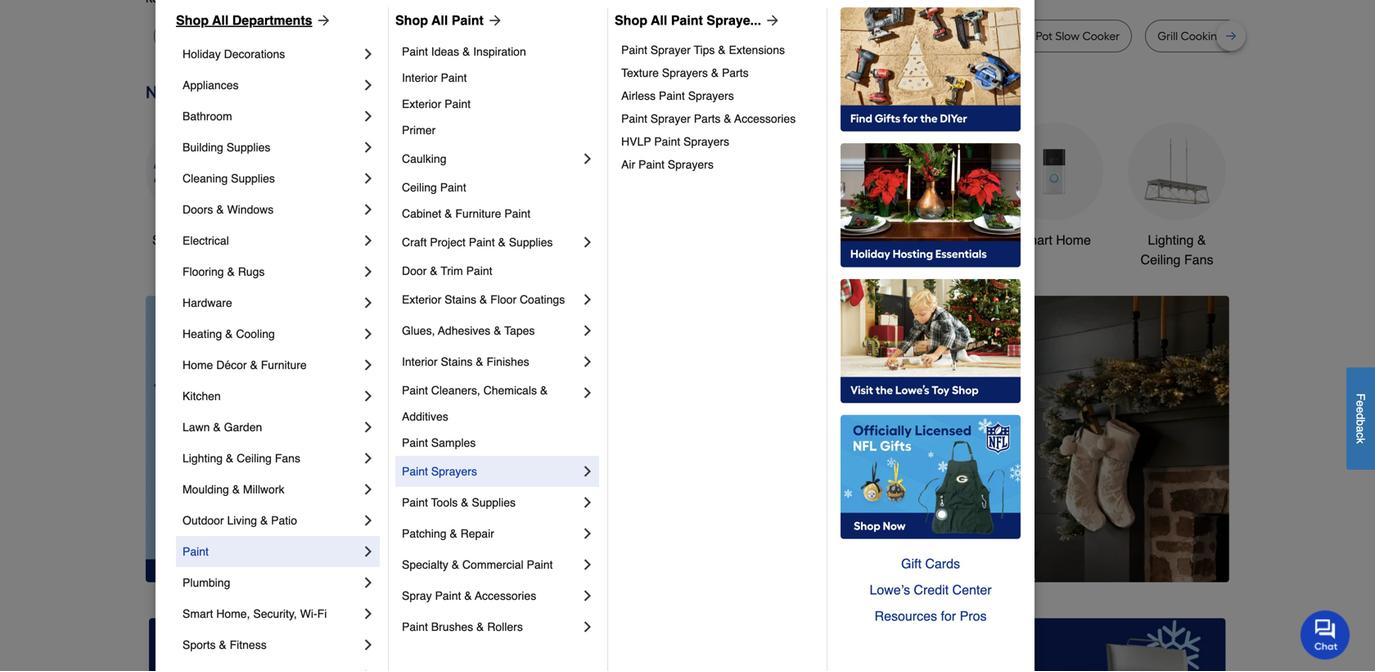 Task type: vqa. For each thing, say whether or not it's contained in the screenshot.
2nd cooking from the right
yes



Task type: locate. For each thing, give the bounding box(es) containing it.
4 pot from the left
[[948, 29, 965, 43]]

tools up 'equipment'
[[813, 233, 843, 248]]

cooker up holiday
[[193, 29, 231, 43]]

grill
[[1158, 29, 1178, 43]]

crock pot slow cooker
[[1003, 29, 1120, 43]]

officially licensed n f l gifts. shop now. image
[[841, 415, 1021, 540]]

2 horizontal spatial shop
[[615, 13, 648, 28]]

sprayers down paint sprayer parts & accessories
[[684, 135, 730, 148]]

pot for crock pot
[[302, 29, 319, 43]]

1 vertical spatial lighting & ceiling fans
[[183, 452, 300, 465]]

2 horizontal spatial crock
[[1003, 29, 1033, 43]]

3 crock from the left
[[1003, 29, 1033, 43]]

0 vertical spatial stains
[[445, 293, 477, 306]]

chevron right image for smart home, security, wi-fi
[[360, 606, 377, 622]]

supplies up windows
[[231, 172, 275, 185]]

2 interior from the top
[[402, 355, 438, 368]]

paint up air paint sprayers
[[654, 135, 681, 148]]

0 horizontal spatial arrow right image
[[312, 12, 332, 29]]

2 cooker from the left
[[415, 29, 452, 43]]

2 horizontal spatial arrow right image
[[761, 12, 781, 29]]

get up to 2 free select tools or batteries when you buy 1 with select purchases. image
[[149, 618, 491, 671]]

sprayers for hvlp paint sprayers
[[684, 135, 730, 148]]

sprayer for parts
[[651, 112, 691, 125]]

0 vertical spatial furniture
[[456, 207, 501, 220]]

appliances link
[[183, 70, 360, 101]]

supplies down paint sprayers link
[[472, 496, 516, 509]]

0 horizontal spatial outdoor
[[183, 514, 224, 527]]

chevron right image
[[360, 46, 377, 62], [360, 77, 377, 93], [580, 151, 596, 167], [360, 170, 377, 187], [360, 201, 377, 218], [360, 233, 377, 249], [360, 326, 377, 342], [360, 419, 377, 436], [360, 450, 377, 467], [360, 513, 377, 529], [580, 588, 596, 604], [580, 619, 596, 635]]

chevron right image for spray paint & accessories
[[580, 588, 596, 604]]

airless paint sprayers link
[[621, 84, 816, 107]]

tools for paint tools & supplies
[[431, 496, 458, 509]]

primer link
[[402, 117, 596, 143]]

decorations down christmas
[[528, 252, 598, 267]]

chevron right image for holiday decorations
[[360, 46, 377, 62]]

0 horizontal spatial lighting & ceiling fans
[[183, 452, 300, 465]]

extensions
[[729, 43, 785, 56]]

arrow right image inside shop all paint link
[[484, 12, 503, 29]]

0 horizontal spatial smart
[[183, 608, 213, 621]]

0 horizontal spatial decorations
[[224, 47, 285, 61]]

sprayers up paint sprayer parts & accessories
[[688, 89, 734, 102]]

stains
[[445, 293, 477, 306], [441, 355, 473, 368]]

pot for crock pot cooking pot
[[789, 29, 806, 43]]

gift
[[901, 556, 922, 572]]

parts up hvlp paint sprayers "link" at top
[[694, 112, 721, 125]]

texture sprayers & parts
[[621, 66, 749, 79]]

sprayer for tips
[[651, 43, 691, 56]]

crock for crock pot cooking pot
[[756, 29, 786, 43]]

glues, adhesives & tapes
[[402, 324, 535, 337]]

chevron right image for patching & repair
[[580, 526, 596, 542]]

cooker down shop all paint
[[415, 29, 452, 43]]

2 cooking from the left
[[1181, 29, 1225, 43]]

accessories up hvlp paint sprayers "link" at top
[[735, 112, 796, 125]]

arrow right image up extensions at the top of the page
[[761, 12, 781, 29]]

electrical link
[[183, 225, 360, 256]]

spray paint & accessories
[[402, 590, 536, 603]]

exterior up primer
[[402, 97, 442, 111]]

1 e from the top
[[1355, 401, 1368, 407]]

1 vertical spatial sprayer
[[651, 112, 691, 125]]

5 pot from the left
[[1036, 29, 1053, 43]]

paint right commercial
[[527, 558, 553, 572]]

1 horizontal spatial outdoor
[[762, 233, 809, 248]]

0 horizontal spatial cooker
[[193, 29, 231, 43]]

commercial
[[463, 558, 524, 572]]

visit the lowe's toy shop. image
[[841, 279, 1021, 404]]

triple slow cooker
[[356, 29, 452, 43]]

rollers
[[487, 621, 523, 634]]

stains for exterior
[[445, 293, 477, 306]]

1 horizontal spatial slow
[[387, 29, 412, 43]]

cleaning supplies link
[[183, 163, 360, 194]]

cooker left grill
[[1083, 29, 1120, 43]]

center
[[953, 583, 992, 598]]

0 vertical spatial decorations
[[224, 47, 285, 61]]

outdoor up 'equipment'
[[762, 233, 809, 248]]

moulding & millwork
[[183, 483, 285, 496]]

paint up 'additives'
[[402, 384, 428, 397]]

0 vertical spatial ceiling
[[402, 181, 437, 194]]

tools inside the outdoor tools & equipment
[[813, 233, 843, 248]]

interior for interior paint
[[402, 71, 438, 84]]

shop all deals
[[152, 233, 237, 248]]

1 crock from the left
[[268, 29, 299, 43]]

1 horizontal spatial shop
[[395, 13, 428, 28]]

chevron right image for paint cleaners, chemicals & additives
[[580, 385, 596, 401]]

1 shop from the left
[[176, 13, 209, 28]]

shop up the triple slow cooker in the left top of the page
[[395, 13, 428, 28]]

1 horizontal spatial bathroom
[[903, 233, 960, 248]]

pot for crock pot slow cooker
[[1036, 29, 1053, 43]]

crock down "departments"
[[268, 29, 299, 43]]

appliances
[[183, 79, 239, 92]]

0 vertical spatial smart
[[1018, 233, 1053, 248]]

sprayer up 'hvlp paint sprayers'
[[651, 112, 691, 125]]

paint right trim
[[466, 264, 492, 278]]

arrow right image for shop all departments
[[312, 12, 332, 29]]

chevron right image for heating & cooling
[[360, 326, 377, 342]]

0 vertical spatial sprayer
[[651, 43, 691, 56]]

smart
[[1018, 233, 1053, 248], [183, 608, 213, 621]]

& inside the outdoor tools & equipment
[[847, 233, 856, 248]]

exterior down door
[[402, 293, 442, 306]]

2 e from the top
[[1355, 407, 1368, 413]]

shop for shop all paint
[[395, 13, 428, 28]]

exterior for exterior stains & floor coatings
[[402, 293, 442, 306]]

accessories up the rollers
[[475, 590, 536, 603]]

decorations inside holiday decorations link
[[224, 47, 285, 61]]

chat invite button image
[[1301, 610, 1351, 660]]

all
[[212, 13, 229, 28], [432, 13, 448, 28], [651, 13, 668, 28], [186, 233, 200, 248]]

chevron right image for kitchen
[[360, 388, 377, 404]]

holiday decorations link
[[183, 38, 360, 70]]

sprayers down arrow left icon
[[431, 465, 477, 478]]

all right the shop
[[186, 233, 200, 248]]

1 vertical spatial outdoor
[[183, 514, 224, 527]]

0 horizontal spatial cooking
[[809, 29, 852, 43]]

1 vertical spatial stains
[[441, 355, 473, 368]]

1 vertical spatial decorations
[[528, 252, 598, 267]]

pot
[[302, 29, 319, 43], [789, 29, 806, 43], [855, 29, 872, 43], [948, 29, 965, 43], [1036, 29, 1053, 43]]

sports & fitness
[[183, 639, 267, 652]]

0 horizontal spatial slow
[[166, 29, 191, 43]]

1 vertical spatial parts
[[694, 112, 721, 125]]

chevron right image for craft project paint & supplies
[[580, 234, 596, 251]]

1 vertical spatial furniture
[[261, 359, 307, 372]]

gift cards
[[901, 556, 960, 572]]

1 interior from the top
[[402, 71, 438, 84]]

paint down ceiling paint link
[[505, 207, 531, 220]]

microwave
[[490, 29, 546, 43]]

shop all paint spraye...
[[615, 13, 761, 28]]

k
[[1355, 438, 1368, 444]]

1 arrow right image from the left
[[312, 12, 332, 29]]

0 horizontal spatial parts
[[694, 112, 721, 125]]

building supplies link
[[183, 132, 360, 163]]

outdoor inside the outdoor tools & equipment
[[762, 233, 809, 248]]

holiday
[[183, 47, 221, 61]]

sprayers for air paint sprayers
[[668, 158, 714, 171]]

hvlp paint sprayers link
[[621, 130, 816, 153]]

1 horizontal spatial decorations
[[528, 252, 598, 267]]

1 vertical spatial smart
[[183, 608, 213, 621]]

sports
[[183, 639, 216, 652]]

chevron right image for appliances
[[360, 77, 377, 93]]

resources for pros
[[875, 609, 987, 624]]

chevron right image for cleaning supplies
[[360, 170, 377, 187]]

holiday hosting essentials. image
[[841, 143, 1021, 268]]

0 horizontal spatial home
[[183, 359, 213, 372]]

1 vertical spatial accessories
[[475, 590, 536, 603]]

crock up extensions at the top of the page
[[756, 29, 786, 43]]

0 vertical spatial parts
[[722, 66, 749, 79]]

shop for shop all departments
[[176, 13, 209, 28]]

0 vertical spatial interior
[[402, 71, 438, 84]]

1 horizontal spatial cooking
[[1181, 29, 1225, 43]]

warmer
[[675, 29, 718, 43]]

millwork
[[243, 483, 285, 496]]

doors & windows
[[183, 203, 274, 216]]

all for shop all paint
[[432, 13, 448, 28]]

paint up patching
[[402, 496, 428, 509]]

smart home, security, wi-fi
[[183, 608, 327, 621]]

2 horizontal spatial cooker
[[1083, 29, 1120, 43]]

shop up slow cooker
[[176, 13, 209, 28]]

departments
[[232, 13, 312, 28]]

0 horizontal spatial crock
[[268, 29, 299, 43]]

interior down glues,
[[402, 355, 438, 368]]

ceiling paint
[[402, 181, 466, 194]]

tools up door & trim paint
[[425, 233, 456, 248]]

grill cooking grate & warming rack
[[1158, 29, 1348, 43]]

patching & repair
[[402, 527, 494, 540]]

0 horizontal spatial lighting & ceiling fans link
[[183, 443, 360, 474]]

chevron right image for doors & windows
[[360, 201, 377, 218]]

tools up patching & repair
[[431, 496, 458, 509]]

all up food
[[651, 13, 668, 28]]

exterior inside exterior paint 'link'
[[402, 97, 442, 111]]

furniture
[[456, 207, 501, 220], [261, 359, 307, 372]]

all up slow cooker
[[212, 13, 229, 28]]

tapes
[[505, 324, 535, 337]]

2 crock from the left
[[756, 29, 786, 43]]

chevron right image for specialty & commercial paint
[[580, 557, 596, 573]]

2 pot from the left
[[789, 29, 806, 43]]

tools for outdoor tools & equipment
[[813, 233, 843, 248]]

supplies up 'cleaning supplies'
[[227, 141, 271, 154]]

kitchen link
[[183, 381, 360, 412]]

0 horizontal spatial bathroom
[[183, 110, 232, 123]]

sprayers up airless paint sprayers
[[662, 66, 708, 79]]

2 horizontal spatial ceiling
[[1141, 252, 1181, 267]]

sprayers down 'hvlp paint sprayers'
[[668, 158, 714, 171]]

stains up cleaners,
[[441, 355, 473, 368]]

chevron right image for paint sprayers
[[580, 463, 596, 480]]

arrow right image
[[312, 12, 332, 29], [484, 12, 503, 29], [761, 12, 781, 29]]

gift cards link
[[841, 551, 1021, 577]]

0 horizontal spatial furniture
[[261, 359, 307, 372]]

arrow left image
[[450, 439, 467, 456]]

0 vertical spatial lighting
[[1148, 233, 1194, 248]]

home,
[[216, 608, 250, 621]]

chevron right image for lighting & ceiling fans
[[360, 450, 377, 467]]

sprayers
[[662, 66, 708, 79], [688, 89, 734, 102], [684, 135, 730, 148], [668, 158, 714, 171], [431, 465, 477, 478]]

0 vertical spatial outdoor
[[762, 233, 809, 248]]

1 vertical spatial interior
[[402, 355, 438, 368]]

crock for crock pot slow cooker
[[1003, 29, 1033, 43]]

paint up "cabinet & furniture paint"
[[440, 181, 466, 194]]

food warmer
[[647, 29, 718, 43]]

1 horizontal spatial smart
[[1018, 233, 1053, 248]]

1 vertical spatial ceiling
[[1141, 252, 1181, 267]]

1 horizontal spatial ceiling
[[402, 181, 437, 194]]

scroll to item #2 image
[[789, 553, 828, 559]]

0 horizontal spatial lighting
[[183, 452, 223, 465]]

brushes
[[431, 621, 473, 634]]

0 horizontal spatial ceiling
[[237, 452, 272, 465]]

exterior paint
[[402, 97, 471, 111]]

1 horizontal spatial fans
[[1185, 252, 1214, 267]]

interior
[[402, 71, 438, 84], [402, 355, 438, 368]]

1 horizontal spatial parts
[[722, 66, 749, 79]]

fitness
[[230, 639, 267, 652]]

instant pot
[[910, 29, 965, 43]]

0 vertical spatial bathroom
[[183, 110, 232, 123]]

exterior paint link
[[402, 91, 596, 117]]

interior for interior stains & finishes
[[402, 355, 438, 368]]

furniture inside home décor & furniture link
[[261, 359, 307, 372]]

exterior inside exterior stains & floor coatings link
[[402, 293, 442, 306]]

shop up food
[[615, 13, 648, 28]]

stains down trim
[[445, 293, 477, 306]]

chevron right image
[[360, 108, 377, 124], [360, 139, 377, 156], [580, 234, 596, 251], [360, 264, 377, 280], [580, 291, 596, 308], [360, 295, 377, 311], [580, 323, 596, 339], [580, 354, 596, 370], [360, 357, 377, 373], [580, 385, 596, 401], [360, 388, 377, 404], [580, 463, 596, 480], [360, 481, 377, 498], [580, 495, 596, 511], [580, 526, 596, 542], [360, 544, 377, 560], [580, 557, 596, 573], [360, 575, 377, 591], [360, 606, 377, 622], [360, 637, 377, 653], [360, 668, 377, 671]]

chevron right image for electrical
[[360, 233, 377, 249]]

sprayers inside 'link'
[[668, 158, 714, 171]]

1 vertical spatial exterior
[[402, 293, 442, 306]]

all up ideas
[[432, 13, 448, 28]]

arrow right image up the microwave
[[484, 12, 503, 29]]

shop for shop all paint spraye...
[[615, 13, 648, 28]]

outdoor
[[762, 233, 809, 248], [183, 514, 224, 527]]

decorations inside the christmas decorations link
[[528, 252, 598, 267]]

2 arrow right image from the left
[[484, 12, 503, 29]]

1 horizontal spatial cooker
[[415, 29, 452, 43]]

adhesives
[[438, 324, 491, 337]]

decorations
[[224, 47, 285, 61], [528, 252, 598, 267]]

outdoor for outdoor living & patio
[[183, 514, 224, 527]]

furniture down heating & cooling link
[[261, 359, 307, 372]]

building
[[183, 141, 223, 154]]

0 vertical spatial accessories
[[735, 112, 796, 125]]

crock right instant pot
[[1003, 29, 1033, 43]]

2 sprayer from the top
[[651, 112, 691, 125]]

slow
[[166, 29, 191, 43], [387, 29, 412, 43], [1056, 29, 1080, 43]]

sprayer down food
[[651, 43, 691, 56]]

decorations down shop all departments link
[[224, 47, 285, 61]]

1 sprayer from the top
[[651, 43, 691, 56]]

1 horizontal spatial bathroom link
[[883, 122, 981, 250]]

fans
[[1185, 252, 1214, 267], [275, 452, 300, 465]]

1 horizontal spatial crock
[[756, 29, 786, 43]]

cards
[[925, 556, 960, 572]]

interior up exterior paint
[[402, 71, 438, 84]]

paint down the triple slow cooker in the left top of the page
[[402, 45, 428, 58]]

paint samples link
[[402, 430, 596, 456]]

living
[[227, 514, 257, 527]]

0 horizontal spatial shop
[[176, 13, 209, 28]]

home décor & furniture link
[[183, 350, 360, 381]]

3 slow from the left
[[1056, 29, 1080, 43]]

specialty & commercial paint
[[402, 558, 553, 572]]

chevron right image for plumbing
[[360, 575, 377, 591]]

paint right spray
[[435, 590, 461, 603]]

tools
[[425, 233, 456, 248], [813, 233, 843, 248], [431, 496, 458, 509]]

samples
[[431, 436, 476, 450]]

chevron right image for lawn & garden
[[360, 419, 377, 436]]

1 exterior from the top
[[402, 97, 442, 111]]

heating & cooling
[[183, 328, 275, 341]]

hvlp
[[621, 135, 651, 148]]

paint down interior paint
[[445, 97, 471, 111]]

0 vertical spatial exterior
[[402, 97, 442, 111]]

slow cooker
[[166, 29, 231, 43]]

1 horizontal spatial arrow right image
[[484, 12, 503, 29]]

arrow right image inside shop all paint spraye... link
[[761, 12, 781, 29]]

decorations for christmas
[[528, 252, 598, 267]]

1 pot from the left
[[302, 29, 319, 43]]

0 horizontal spatial fans
[[275, 452, 300, 465]]

chevron right image for home décor & furniture
[[360, 357, 377, 373]]

1 horizontal spatial lighting
[[1148, 233, 1194, 248]]

arrow right image up the crock pot
[[312, 12, 332, 29]]

chevron right image for flooring & rugs
[[360, 264, 377, 280]]

sprayers for airless paint sprayers
[[688, 89, 734, 102]]

arrow right image inside shop all departments link
[[312, 12, 332, 29]]

triple
[[356, 29, 385, 43]]

e up b
[[1355, 407, 1368, 413]]

furniture up craft project paint & supplies at the top left of page
[[456, 207, 501, 220]]

e up the d
[[1355, 401, 1368, 407]]

doors & windows link
[[183, 194, 360, 225]]

1 horizontal spatial lighting & ceiling fans link
[[1128, 122, 1227, 270]]

flooring
[[183, 265, 224, 278]]

0 vertical spatial lighting & ceiling fans
[[1141, 233, 1214, 267]]

parts
[[722, 66, 749, 79], [694, 112, 721, 125]]

parts up airless paint sprayers link
[[722, 66, 749, 79]]

hvlp paint sprayers
[[621, 135, 730, 148]]

inspiration
[[473, 45, 526, 58]]

heating
[[183, 328, 222, 341]]

0 vertical spatial home
[[1056, 233, 1091, 248]]

coatings
[[520, 293, 565, 306]]

3 arrow right image from the left
[[761, 12, 781, 29]]

2 exterior from the top
[[402, 293, 442, 306]]

chevron right image for glues, adhesives & tapes
[[580, 323, 596, 339]]

lowe's credit center link
[[841, 577, 1021, 603]]

paint cleaners, chemicals & additives
[[402, 384, 551, 423]]

accessories
[[735, 112, 796, 125], [475, 590, 536, 603]]

1 horizontal spatial furniture
[[456, 207, 501, 220]]

outdoor down moulding
[[183, 514, 224, 527]]

supplies down cabinet & furniture paint link
[[509, 236, 553, 249]]

2 shop from the left
[[395, 13, 428, 28]]

chevron right image for hardware
[[360, 295, 377, 311]]

3 pot from the left
[[855, 29, 872, 43]]

2 horizontal spatial slow
[[1056, 29, 1080, 43]]

tips
[[694, 43, 715, 56]]

ceiling inside lighting & ceiling fans
[[1141, 252, 1181, 267]]

scroll to item #5 image
[[910, 553, 949, 559]]

tools link
[[391, 122, 490, 250]]

interior paint
[[402, 71, 467, 84]]

3 shop from the left
[[615, 13, 648, 28]]

sprayers inside "link"
[[684, 135, 730, 148]]



Task type: describe. For each thing, give the bounding box(es) containing it.
up to 30 percent off select grills and accessories. image
[[885, 618, 1227, 671]]

a
[[1355, 426, 1368, 433]]

1 vertical spatial lighting
[[183, 452, 223, 465]]

hardware
[[183, 296, 232, 309]]

furniture inside cabinet & furniture paint link
[[456, 207, 501, 220]]

cabinet & furniture paint link
[[402, 201, 596, 227]]

spray
[[402, 590, 432, 603]]

paint tools & supplies link
[[402, 487, 580, 518]]

find gifts for the diyer. image
[[841, 7, 1021, 132]]

& inside paint cleaners, chemicals & additives
[[540, 384, 548, 397]]

grate
[[1228, 29, 1257, 43]]

specialty
[[402, 558, 449, 572]]

outdoor tools & equipment link
[[760, 122, 858, 270]]

1 horizontal spatial lighting & ceiling fans
[[1141, 233, 1214, 267]]

1 vertical spatial fans
[[275, 452, 300, 465]]

exterior stains & floor coatings
[[402, 293, 565, 306]]

outdoor living & patio
[[183, 514, 297, 527]]

air paint sprayers link
[[621, 153, 816, 176]]

moulding
[[183, 483, 229, 496]]

chevron right image for paint brushes & rollers
[[580, 619, 596, 635]]

chevron right image for sports & fitness
[[360, 637, 377, 653]]

pros
[[960, 609, 987, 624]]

paint up "hvlp"
[[621, 112, 648, 125]]

all for shop all departments
[[212, 13, 229, 28]]

paint down paint samples
[[402, 465, 428, 478]]

paint ideas & inspiration
[[402, 45, 526, 58]]

supplies inside craft project paint & supplies link
[[509, 236, 553, 249]]

shop all departments link
[[176, 11, 332, 30]]

lawn
[[183, 421, 210, 434]]

all for shop all paint spraye...
[[651, 13, 668, 28]]

smart home, security, wi-fi link
[[183, 599, 360, 630]]

paint up "food warmer"
[[671, 13, 703, 28]]

instant
[[910, 29, 945, 43]]

chevron right image for paint tools & supplies
[[580, 495, 596, 511]]

garden
[[224, 421, 262, 434]]

patching & repair link
[[402, 518, 580, 549]]

paint tools & supplies
[[402, 496, 516, 509]]

supplies inside building supplies link
[[227, 141, 271, 154]]

outdoor living & patio link
[[183, 505, 360, 536]]

chevron right image for outdoor living & patio
[[360, 513, 377, 529]]

scroll to item #4 element
[[867, 551, 910, 561]]

paint down spray
[[402, 621, 428, 634]]

shop all paint spraye... link
[[615, 11, 781, 30]]

paint down ideas
[[441, 71, 467, 84]]

1 vertical spatial lighting & ceiling fans link
[[183, 443, 360, 474]]

paint up plumbing
[[183, 545, 209, 558]]

c
[[1355, 433, 1368, 438]]

caulking
[[402, 152, 447, 165]]

specialty & commercial paint link
[[402, 549, 580, 581]]

3 cooker from the left
[[1083, 29, 1120, 43]]

floor
[[491, 293, 517, 306]]

repair
[[461, 527, 494, 540]]

door & trim paint
[[402, 264, 492, 278]]

airless
[[621, 89, 656, 102]]

1 vertical spatial bathroom
[[903, 233, 960, 248]]

exterior for exterior paint
[[402, 97, 442, 111]]

up to 35 percent off select small appliances. image
[[517, 618, 859, 671]]

chevron right image for building supplies
[[360, 139, 377, 156]]

paint right air
[[639, 158, 665, 171]]

1 vertical spatial home
[[183, 359, 213, 372]]

arrow right image for shop all paint
[[484, 12, 503, 29]]

crock pot cooking pot
[[756, 29, 872, 43]]

arrow right image for shop all paint spraye...
[[761, 12, 781, 29]]

paint samples
[[402, 436, 476, 450]]

b
[[1355, 420, 1368, 426]]

& inside lighting & ceiling fans
[[1198, 233, 1207, 248]]

1 slow from the left
[[166, 29, 191, 43]]

plumbing
[[183, 576, 230, 590]]

interior stains & finishes
[[402, 355, 529, 368]]

recommended searches for you heading
[[146, 0, 1230, 7]]

chevron right image for bathroom
[[360, 108, 377, 124]]

spray paint & accessories link
[[402, 581, 580, 612]]

hardware link
[[183, 287, 360, 319]]

paint down "cabinet & furniture paint"
[[469, 236, 495, 249]]

75 percent off all artificial christmas trees, holiday lights and more. image
[[436, 296, 1230, 582]]

microwave countertop
[[490, 29, 609, 43]]

shop all departments
[[176, 13, 312, 28]]

smart for smart home, security, wi-fi
[[183, 608, 213, 621]]

christmas decorations
[[528, 233, 598, 267]]

windows
[[227, 203, 274, 216]]

christmas
[[534, 233, 593, 248]]

chevron right image for exterior stains & floor coatings
[[580, 291, 596, 308]]

stains for interior
[[441, 355, 473, 368]]

paint down "texture sprayers & parts" at the top
[[659, 89, 685, 102]]

electrical
[[183, 234, 229, 247]]

lawn & garden
[[183, 421, 262, 434]]

0 vertical spatial lighting & ceiling fans link
[[1128, 122, 1227, 270]]

paint sprayer tips & extensions link
[[621, 38, 816, 61]]

1 horizontal spatial home
[[1056, 233, 1091, 248]]

fi
[[317, 608, 327, 621]]

rack
[[1322, 29, 1348, 43]]

shop all paint link
[[395, 11, 503, 30]]

0 horizontal spatial bathroom link
[[183, 101, 360, 132]]

paint sprayer parts & accessories
[[621, 112, 796, 125]]

building supplies
[[183, 141, 271, 154]]

for
[[941, 609, 956, 624]]

chevron right image for moulding & millwork
[[360, 481, 377, 498]]

2 vertical spatial ceiling
[[237, 452, 272, 465]]

all for shop all deals
[[186, 233, 200, 248]]

sports & fitness link
[[183, 630, 360, 661]]

new deals every day during 25 days of deals image
[[146, 79, 1230, 106]]

warming
[[1271, 29, 1320, 43]]

1 horizontal spatial accessories
[[735, 112, 796, 125]]

rugs
[[238, 265, 265, 278]]

home décor & furniture
[[183, 359, 307, 372]]

paint up paint ideas & inspiration
[[452, 13, 484, 28]]

smart for smart home
[[1018, 233, 1053, 248]]

paint down 'additives'
[[402, 436, 428, 450]]

holiday decorations
[[183, 47, 285, 61]]

pot for instant pot
[[948, 29, 965, 43]]

primer
[[402, 124, 436, 137]]

decorations for holiday
[[224, 47, 285, 61]]

shop all deals link
[[146, 122, 244, 250]]

décor
[[216, 359, 247, 372]]

shop these last-minute gifts. $99 or less. quantities are limited and won't last. image
[[146, 296, 410, 583]]

outdoor for outdoor tools & equipment
[[762, 233, 809, 248]]

heating & cooling link
[[183, 319, 360, 350]]

supplies inside cleaning supplies link
[[231, 172, 275, 185]]

deals
[[204, 233, 237, 248]]

paint inside paint cleaners, chemicals & additives
[[402, 384, 428, 397]]

ideas
[[431, 45, 459, 58]]

paint brushes & rollers link
[[402, 612, 580, 643]]

chevron right image for interior stains & finishes
[[580, 354, 596, 370]]

arrow right image
[[1200, 439, 1216, 456]]

1 cooker from the left
[[193, 29, 231, 43]]

lawn & garden link
[[183, 412, 360, 443]]

chevron right image for paint
[[360, 544, 377, 560]]

1 cooking from the left
[[809, 29, 852, 43]]

supplies inside paint tools & supplies link
[[472, 496, 516, 509]]

crock for crock pot
[[268, 29, 299, 43]]

christmas decorations link
[[514, 122, 612, 270]]

paint up texture
[[621, 43, 648, 56]]

door
[[402, 264, 427, 278]]

chevron right image for caulking
[[580, 151, 596, 167]]

f e e d b a c k
[[1355, 394, 1368, 444]]

0 horizontal spatial accessories
[[475, 590, 536, 603]]

0 vertical spatial fans
[[1185, 252, 1214, 267]]

2 slow from the left
[[387, 29, 412, 43]]

texture
[[621, 66, 659, 79]]

kitchen
[[183, 390, 221, 403]]

ceiling paint link
[[402, 174, 596, 201]]

countertop
[[549, 29, 609, 43]]



